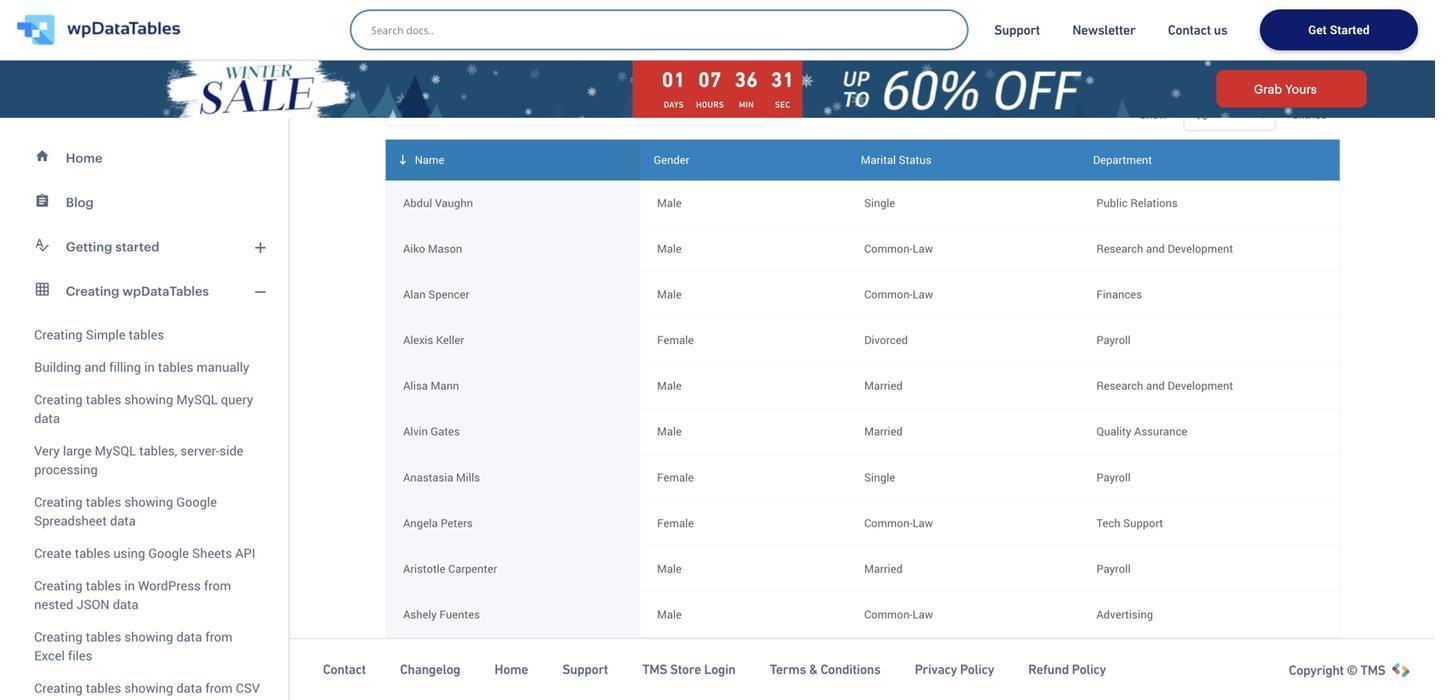 Task type: vqa. For each thing, say whether or not it's contained in the screenshot.
2nd Payroll from the bottom
yes



Task type: locate. For each thing, give the bounding box(es) containing it.
1 vertical spatial single
[[865, 470, 896, 485]]

1 horizontal spatial support
[[995, 22, 1041, 38]]

showing for creating tables showing mysql query data
[[125, 391, 173, 409]]

started
[[115, 239, 160, 254]]

1 horizontal spatial home
[[495, 663, 528, 678]]

status
[[899, 152, 932, 167], [973, 653, 1009, 670]]

newsletter link
[[1073, 21, 1136, 38]]

tables inside creating tables in wordpress from nested json data
[[86, 577, 121, 595]]

nested
[[34, 596, 73, 614]]

data right json at the left bottom of page
[[113, 596, 139, 614]]

building and filling in tables manually
[[34, 359, 249, 376]]

2 law from the top
[[913, 287, 934, 302]]

tables for creating tables showing data from excel files
[[86, 629, 121, 646]]

creating inside creating tables showing data from excel files
[[34, 629, 83, 646]]

support
[[995, 22, 1041, 38], [1124, 516, 1164, 531], [563, 663, 608, 678]]

marital for marital status button
[[932, 653, 970, 670]]

alexis keller
[[403, 333, 464, 348]]

7 male from the top
[[658, 607, 682, 623]]

wpdatatables - tables and charts manager wordpress plugin image
[[17, 15, 180, 45]]

gender: activate to sort column ascending element
[[640, 140, 848, 180]]

0 vertical spatial contact
[[1169, 22, 1212, 38]]

1 vertical spatial payroll
[[1097, 470, 1131, 485]]

and left then
[[513, 7, 535, 21]]

from inside creating tables in wordpress from nested json data
[[204, 577, 231, 595]]

min
[[739, 100, 754, 110]]

1 vertical spatial home link
[[495, 662, 528, 679]]

male for alisa mann
[[658, 378, 682, 394]]

google down server-
[[176, 494, 217, 511]]

07
[[699, 68, 722, 91]]

terms
[[770, 663, 807, 678]]

2 female from the top
[[658, 470, 694, 485]]

0 horizontal spatial marital
[[861, 152, 897, 167]]

0 vertical spatial research
[[1097, 241, 1144, 256]]

get started
[[1309, 22, 1370, 38]]

creating up creating simple tables
[[66, 284, 119, 299]]

mann
[[431, 378, 459, 394]]

1 female from the top
[[658, 333, 694, 348]]

4 law from the top
[[913, 607, 934, 623]]

alvin
[[403, 424, 428, 439]]

0 vertical spatial married
[[865, 378, 903, 394]]

1 vertical spatial in
[[125, 577, 135, 595]]

payroll down quality
[[1097, 470, 1131, 485]]

from inside the creating tables showing data from csv files
[[205, 680, 233, 697]]

table
[[452, 7, 481, 21]]

common- for research and development
[[865, 241, 913, 256]]

research and development up assurance
[[1097, 378, 1234, 394]]

data left csv
[[176, 680, 202, 697]]

building and filling in tables manually link
[[10, 351, 279, 384]]

married for quality
[[865, 424, 903, 439]]

0 horizontal spatial home link
[[10, 136, 279, 180]]

contact for contact us
[[1169, 22, 1212, 38]]

grab yours link
[[1217, 70, 1368, 108]]

tables down filling
[[86, 391, 121, 409]]

simple
[[86, 326, 126, 344]]

showing inside the creating tables showing data from csv files
[[125, 680, 173, 697]]

terms & conditions link
[[770, 662, 881, 679]]

2 payroll from the top
[[1097, 470, 1131, 485]]

4 common-law from the top
[[865, 607, 934, 623]]

files inside creating tables showing data from excel files
[[68, 647, 92, 665]]

in right filling
[[144, 359, 155, 376]]

files
[[68, 647, 92, 665], [34, 699, 59, 701]]

2 vertical spatial from
[[205, 680, 233, 697]]

1 common- from the top
[[865, 241, 913, 256]]

1 vertical spatial marital
[[932, 653, 970, 670]]

let's
[[372, 7, 398, 21]]

0 horizontal spatial mysql
[[95, 442, 136, 460]]

2 vertical spatial female
[[658, 516, 694, 531]]

showing inside creating tables showing data from excel files
[[125, 629, 173, 646]]

1 vertical spatial research
[[1097, 378, 1144, 394]]

selected
[[714, 655, 756, 671]]

0 vertical spatial mysql
[[176, 391, 218, 409]]

2 vertical spatial payroll
[[1097, 561, 1131, 577]]

1 common-law from the top
[[865, 241, 934, 256]]

creating up spreadsheet
[[34, 494, 83, 511]]

marital
[[861, 152, 897, 167], [932, 653, 970, 670]]

the right view
[[430, 7, 449, 21]]

0 horizontal spatial status
[[899, 152, 932, 167]]

home right changelog
[[495, 663, 528, 678]]

research and development for married
[[1097, 378, 1234, 394]]

showing inside creating tables showing google spreadsheet data
[[125, 494, 173, 511]]

and down relations
[[1147, 241, 1166, 256]]

google for using
[[148, 545, 189, 562]]

Name text field
[[403, 647, 623, 678]]

4 showing from the top
[[125, 680, 173, 697]]

ashely
[[403, 607, 437, 623]]

create tables using google sheets api link
[[10, 538, 279, 570]]

0 vertical spatial google
[[176, 494, 217, 511]]

1 vertical spatial home
[[495, 663, 528, 678]]

2 development from the top
[[1168, 378, 1234, 394]]

0 vertical spatial female
[[658, 333, 694, 348]]

2 research and development from the top
[[1097, 378, 1234, 394]]

showing down the building and filling in tables manually link
[[125, 391, 173, 409]]

marital status inside button
[[929, 653, 1009, 670]]

0 horizontal spatial support
[[563, 663, 608, 678]]

0 vertical spatial research and development
[[1097, 241, 1234, 256]]

3 common-law from the top
[[865, 516, 934, 531]]

0 vertical spatial payroll
[[1097, 333, 1131, 348]]

abdul vaughn
[[403, 195, 473, 211]]

aristotle
[[403, 561, 446, 577]]

0 horizontal spatial contact
[[323, 663, 366, 678]]

1 development from the top
[[1168, 241, 1234, 256]]

tables for creating tables showing google spreadsheet data
[[86, 494, 121, 511]]

Search form search field
[[371, 18, 956, 42]]

1 horizontal spatial marital
[[932, 653, 970, 670]]

research and development for common-law
[[1097, 241, 1234, 256]]

ashely fuentes
[[403, 607, 480, 623]]

research up 'finances'
[[1097, 241, 1144, 256]]

1 vertical spatial mysql
[[95, 442, 136, 460]]

alan spencer
[[403, 287, 470, 302]]

1 vertical spatial marital status
[[929, 653, 1009, 670]]

research up quality
[[1097, 378, 1144, 394]]

development down relations
[[1168, 241, 1234, 256]]

0 vertical spatial home
[[66, 150, 103, 165]]

creating up nested
[[34, 577, 83, 595]]

angela peters
[[403, 516, 473, 531]]

policy right privacy
[[961, 663, 995, 678]]

tables inside the creating tables showing data from csv files
[[86, 680, 121, 697]]

payroll for married
[[1097, 561, 1131, 577]]

tms
[[643, 663, 668, 678], [1361, 663, 1386, 679]]

showing inside creating tables showing mysql query data
[[125, 391, 173, 409]]

1 vertical spatial files
[[34, 699, 59, 701]]

and up assurance
[[1147, 378, 1166, 394]]

1 vertical spatial married
[[865, 424, 903, 439]]

from for creating tables showing data from excel files
[[205, 629, 233, 646]]

creating wpdatatables
[[66, 284, 209, 299]]

0 vertical spatial single
[[865, 195, 896, 211]]

tables
[[129, 326, 164, 344], [158, 359, 194, 376], [86, 391, 121, 409], [86, 494, 121, 511], [75, 545, 110, 562], [86, 577, 121, 595], [86, 629, 121, 646], [86, 680, 121, 697]]

marital status: activate to sort column ascending element
[[848, 140, 1080, 180]]

data up using
[[110, 512, 136, 530]]

1 married from the top
[[865, 378, 903, 394]]

tables up spreadsheet
[[86, 494, 121, 511]]

1 law from the top
[[913, 241, 934, 256]]

data inside creating tables showing data from excel files
[[176, 629, 202, 646]]

creating inside creating tables in wordpress from nested json data
[[34, 577, 83, 595]]

marital status for marital status button
[[929, 653, 1009, 670]]

creating down excel
[[34, 680, 83, 697]]

blog link
[[10, 180, 279, 225]]

files down excel
[[34, 699, 59, 701]]

0 vertical spatial from
[[204, 577, 231, 595]]

files for creating tables showing data from excel files
[[68, 647, 92, 665]]

2 the from the left
[[634, 7, 652, 21]]

2 common- from the top
[[865, 287, 913, 302]]

female
[[658, 333, 694, 348], [658, 470, 694, 485], [658, 516, 694, 531]]

2 male from the top
[[658, 241, 682, 256]]

2 common-law from the top
[[865, 287, 934, 302]]

1 vertical spatial google
[[148, 545, 189, 562]]

1 horizontal spatial in
[[144, 359, 155, 376]]

mills
[[456, 470, 480, 485]]

3 payroll from the top
[[1097, 561, 1131, 577]]

tables down json at the left bottom of page
[[86, 629, 121, 646]]

0 horizontal spatial policy
[[961, 663, 995, 678]]

create
[[34, 545, 72, 562]]

tables left using
[[75, 545, 110, 562]]

contact us
[[1169, 22, 1228, 38]]

the left step-
[[634, 7, 652, 21]]

1 research and development from the top
[[1097, 241, 1234, 256]]

tables for creating tables showing mysql query data
[[86, 391, 121, 409]]

spreadsheet
[[34, 512, 107, 530]]

very large mysql tables, server-side processing link
[[10, 435, 279, 486]]

showing down very large mysql tables, server-side processing link
[[125, 494, 173, 511]]

tables up json at the left bottom of page
[[86, 577, 121, 595]]

payroll down 'finances'
[[1097, 333, 1131, 348]]

files right excel
[[68, 647, 92, 665]]

google inside creating tables showing google spreadsheet data
[[176, 494, 217, 511]]

2 horizontal spatial support
[[1124, 516, 1164, 531]]

home
[[66, 150, 103, 165], [495, 663, 528, 678]]

2 policy from the left
[[1072, 663, 1107, 678]]

0 vertical spatial status
[[899, 152, 932, 167]]

policy for privacy policy
[[961, 663, 995, 678]]

female for divorced
[[658, 333, 694, 348]]

1 horizontal spatial mysql
[[176, 391, 218, 409]]

1 horizontal spatial status
[[973, 653, 1009, 670]]

2 single from the top
[[865, 470, 896, 485]]

4 common- from the top
[[865, 607, 913, 623]]

mysql right large
[[95, 442, 136, 460]]

1 vertical spatial status
[[973, 653, 1009, 670]]

home link right changelog
[[495, 662, 528, 679]]

data down wordpress
[[176, 629, 202, 646]]

policy for refund policy
[[1072, 663, 1107, 678]]

tms left store
[[643, 663, 668, 678]]

nothing selected button
[[671, 648, 830, 679]]

2 showing from the top
[[125, 494, 173, 511]]

get
[[1309, 22, 1328, 38]]

grab
[[1255, 82, 1283, 96]]

0 vertical spatial marital status
[[861, 152, 932, 167]]

files inside the creating tables showing data from csv files
[[34, 699, 59, 701]]

1 male from the top
[[658, 195, 682, 211]]

2 vertical spatial support
[[563, 663, 608, 678]]

0 vertical spatial files
[[68, 647, 92, 665]]

research and development down relations
[[1097, 241, 1234, 256]]

3 common- from the top
[[865, 516, 913, 531]]

4 male from the top
[[658, 378, 682, 394]]

showing down creating tables in wordpress from nested json data link
[[125, 629, 173, 646]]

development for common-law
[[1168, 241, 1234, 256]]

1 vertical spatial support link
[[563, 662, 608, 679]]

3 male from the top
[[658, 287, 682, 302]]

showing down creating tables showing data from excel files link
[[125, 680, 173, 697]]

creating inside creating tables showing google spreadsheet data
[[34, 494, 83, 511]]

newsletter
[[1073, 22, 1136, 38]]

law for advertising
[[913, 607, 934, 623]]

3 showing from the top
[[125, 629, 173, 646]]

spencer
[[429, 287, 470, 302]]

10 button
[[1196, 101, 1265, 130]]

creating for creating tables showing mysql query data
[[34, 391, 83, 409]]

6 male from the top
[[658, 561, 682, 577]]

1 vertical spatial female
[[658, 470, 694, 485]]

1 policy from the left
[[961, 663, 995, 678]]

creating up building
[[34, 326, 83, 344]]

payroll down the tech
[[1097, 561, 1131, 577]]

creating tables showing google spreadsheet data link
[[10, 486, 279, 538]]

started
[[1331, 22, 1370, 38]]

tables for creating tables showing data from csv files
[[86, 680, 121, 697]]

1 vertical spatial from
[[205, 629, 233, 646]]

mysql inside creating tables showing mysql query data
[[176, 391, 218, 409]]

1 single from the top
[[865, 195, 896, 211]]

1 showing from the top
[[125, 391, 173, 409]]

married
[[865, 378, 903, 394], [865, 424, 903, 439], [865, 561, 903, 577]]

creating inside creating wpdatatables link
[[66, 284, 119, 299]]

male for alan spencer
[[658, 287, 682, 302]]

1 horizontal spatial support link
[[995, 21, 1041, 38]]

tables inside creating tables showing data from excel files
[[86, 629, 121, 646]]

0 horizontal spatial in
[[125, 577, 135, 595]]

1 research from the top
[[1097, 241, 1144, 256]]

copyright
[[1290, 663, 1345, 679]]

1 horizontal spatial files
[[68, 647, 92, 665]]

0 vertical spatial support
[[995, 22, 1041, 38]]

2 married from the top
[[865, 424, 903, 439]]

get started link
[[1261, 9, 1419, 50]]

1 payroll from the top
[[1097, 333, 1131, 348]]

showing for creating tables showing data from excel files
[[125, 629, 173, 646]]

1 vertical spatial development
[[1168, 378, 1234, 394]]

carpenter
[[448, 561, 497, 577]]

google
[[176, 494, 217, 511], [148, 545, 189, 562]]

sec
[[775, 100, 791, 110]]

common- for tech support
[[865, 516, 913, 531]]

&
[[810, 663, 818, 678]]

tech support
[[1097, 516, 1164, 531]]

side
[[220, 442, 244, 460]]

3 female from the top
[[658, 516, 694, 531]]

0 vertical spatial development
[[1168, 241, 1234, 256]]

from inside creating tables showing data from excel files
[[205, 629, 233, 646]]

google up wordpress
[[148, 545, 189, 562]]

data
[[34, 410, 60, 427], [110, 512, 136, 530], [113, 596, 139, 614], [176, 629, 202, 646], [176, 680, 202, 697]]

0 horizontal spatial files
[[34, 699, 59, 701]]

5 male from the top
[[658, 424, 682, 439]]

creating tables showing google spreadsheet data
[[34, 494, 217, 530]]

tables inside creating tables showing mysql query data
[[86, 391, 121, 409]]

creating inside the creating tables showing data from csv files
[[34, 680, 83, 697]]

data up very
[[34, 410, 60, 427]]

tables,
[[139, 442, 177, 460]]

aiko mason
[[403, 241, 463, 256]]

status inside button
[[973, 653, 1009, 670]]

common-law for finances
[[865, 287, 934, 302]]

3 law from the top
[[913, 516, 934, 531]]

from
[[204, 577, 231, 595], [205, 629, 233, 646], [205, 680, 233, 697]]

0 horizontal spatial tms
[[643, 663, 668, 678]]

0 horizontal spatial the
[[430, 7, 449, 21]]

contact
[[1169, 22, 1212, 38], [323, 663, 366, 678]]

building
[[34, 359, 81, 376]]

creating for creating tables showing data from csv files
[[34, 680, 83, 697]]

step
[[703, 7, 728, 21]]

marital inside button
[[932, 653, 970, 670]]

creating tables showing data from excel files link
[[10, 621, 279, 673]]

creating down building
[[34, 391, 83, 409]]

1 horizontal spatial the
[[634, 7, 652, 21]]

0 horizontal spatial home
[[66, 150, 103, 165]]

development
[[1168, 241, 1234, 256], [1168, 378, 1234, 394]]

creating inside creating tables showing mysql query data
[[34, 391, 83, 409]]

showing for creating tables showing data from csv files
[[125, 680, 173, 697]]

tables inside creating tables showing google spreadsheet data
[[86, 494, 121, 511]]

home up blog
[[66, 150, 103, 165]]

name: activate to sort column descending element
[[386, 140, 640, 180]]

entries
[[1290, 107, 1327, 122]]

36
[[735, 68, 759, 91]]

development for married
[[1168, 378, 1234, 394]]

in down using
[[125, 577, 135, 595]]

1 horizontal spatial policy
[[1072, 663, 1107, 678]]

tables down creating tables showing data from excel files
[[86, 680, 121, 697]]

create
[[835, 7, 871, 21]]

2 research from the top
[[1097, 378, 1144, 394]]

sheets
[[192, 545, 232, 562]]

step-
[[655, 7, 685, 21]]

development up assurance
[[1168, 378, 1234, 394]]

2 vertical spatial married
[[865, 561, 903, 577]]

0 vertical spatial marital
[[861, 152, 897, 167]]

1 vertical spatial contact
[[323, 663, 366, 678]]

and
[[513, 7, 535, 21], [1147, 241, 1166, 256], [84, 359, 106, 376], [1147, 378, 1166, 394]]

home link up blog
[[10, 136, 279, 180]]

law for finances
[[913, 287, 934, 302]]

0 vertical spatial support link
[[995, 21, 1041, 38]]

creating inside creating simple tables link
[[34, 326, 83, 344]]

mysql inside the "very large mysql tables, server-side processing"
[[95, 442, 136, 460]]

1 horizontal spatial contact
[[1169, 22, 1212, 38]]

male for ashely fuentes
[[658, 607, 682, 623]]

server-
[[180, 442, 220, 460]]

law
[[913, 241, 934, 256], [913, 287, 934, 302], [913, 516, 934, 531], [913, 607, 934, 623]]

tms right ©
[[1361, 663, 1386, 679]]

creating up excel
[[34, 629, 83, 646]]

creating for creating tables in wordpress from nested json data
[[34, 577, 83, 595]]

1 vertical spatial research and development
[[1097, 378, 1234, 394]]

mysql left query
[[176, 391, 218, 409]]

angela
[[403, 516, 438, 531]]

policy right 'refund'
[[1072, 663, 1107, 678]]

assurance
[[1135, 424, 1188, 439]]

advertising
[[1097, 607, 1154, 623]]



Task type: describe. For each thing, give the bounding box(es) containing it.
conditions
[[821, 663, 881, 678]]

3 married from the top
[[865, 561, 903, 577]]

relations
[[1131, 195, 1178, 211]]

store
[[671, 663, 702, 678]]

creating for creating wpdatatables
[[66, 284, 119, 299]]

female for single
[[658, 470, 694, 485]]

©
[[1347, 663, 1359, 679]]

filling
[[109, 359, 141, 376]]

hours
[[697, 100, 725, 110]]

vaughn
[[435, 195, 473, 211]]

department: activate to sort column ascending element
[[1080, 140, 1341, 180]]

data inside creating tables showing mysql query data
[[34, 410, 60, 427]]

tms store login link
[[643, 662, 736, 679]]

data inside the creating tables showing data from csv files
[[176, 680, 202, 697]]

abdul
[[403, 195, 432, 211]]

anastasia mills
[[403, 470, 480, 485]]

common-law for advertising
[[865, 607, 934, 623]]

in inside creating tables in wordpress from nested json data
[[125, 577, 135, 595]]

creating simple tables link
[[10, 314, 279, 351]]

creating simple tables
[[34, 326, 164, 344]]

by-
[[685, 7, 703, 21]]

1 the from the left
[[430, 7, 449, 21]]

single for female
[[865, 470, 896, 485]]

query
[[221, 391, 253, 409]]

0 vertical spatial home link
[[10, 136, 279, 180]]

yours
[[1286, 82, 1318, 96]]

creating tables in wordpress from nested json data
[[34, 577, 231, 614]]

marital for the marital status: activate to sort column ascending element at the top
[[861, 152, 897, 167]]

0 horizontal spatial support link
[[563, 662, 608, 679]]

csv
[[236, 680, 260, 697]]

research for married
[[1097, 378, 1144, 394]]

female for common-law
[[658, 516, 694, 531]]

anastasia
[[403, 470, 454, 485]]

getting started
[[66, 239, 160, 254]]

getting
[[66, 239, 112, 254]]

marital status for the marital status: activate to sort column ascending element at the top
[[861, 152, 932, 167]]

go
[[567, 7, 582, 21]]

and left filling
[[84, 359, 106, 376]]

files for creating tables showing data from csv files
[[34, 699, 59, 701]]

mason
[[428, 241, 463, 256]]

alisa mann
[[403, 378, 459, 394]]

tables up the building and filling in tables manually link
[[129, 326, 164, 344]]

status for the marital status: activate to sort column ascending element at the top
[[899, 152, 932, 167]]

from for creating tables in wordpress from nested json data
[[204, 577, 231, 595]]

Search input search field
[[371, 18, 956, 42]]

10
[[1196, 108, 1209, 123]]

blog
[[66, 195, 94, 210]]

wordpress
[[138, 577, 201, 595]]

creating for creating tables showing google spreadsheet data
[[34, 494, 83, 511]]

data inside creating tables showing google spreadsheet data
[[110, 512, 136, 530]]

single for male
[[865, 195, 896, 211]]

aristotle carpenter
[[403, 561, 497, 577]]

common- for advertising
[[865, 607, 913, 623]]

then
[[538, 7, 564, 21]]

creating tables showing data from excel files
[[34, 629, 233, 665]]

married for research
[[865, 378, 903, 394]]

let's view the table first, and then go through the step-by-step tutorial on how to create it.
[[372, 7, 886, 21]]

google for showing
[[176, 494, 217, 511]]

from for creating tables showing data from csv files
[[205, 680, 233, 697]]

alisa
[[403, 378, 428, 394]]

large
[[63, 442, 92, 460]]

creating tables showing data from csv files
[[34, 680, 260, 701]]

columns
[[421, 67, 468, 83]]

contact for contact
[[323, 663, 366, 678]]

changelog
[[400, 663, 461, 678]]

on
[[775, 7, 790, 21]]

1 vertical spatial support
[[1124, 516, 1164, 531]]

gates
[[431, 424, 460, 439]]

data inside creating tables in wordpress from nested json data
[[113, 596, 139, 614]]

columns button
[[385, 58, 497, 92]]

contact link
[[323, 662, 366, 679]]

finances
[[1097, 287, 1143, 302]]

common- for finances
[[865, 287, 913, 302]]

excel
[[34, 647, 65, 665]]

public relations
[[1097, 195, 1178, 211]]

creating tables showing mysql query data
[[34, 391, 253, 427]]

name
[[415, 152, 445, 167]]

creating tables in wordpress from nested json data link
[[10, 570, 279, 621]]

wpdatatables
[[123, 284, 209, 299]]

privacy
[[915, 663, 958, 678]]

public
[[1097, 195, 1128, 211]]

tutorial
[[731, 7, 772, 21]]

through
[[585, 7, 631, 21]]

male for alvin gates
[[658, 424, 682, 439]]

alan
[[403, 287, 426, 302]]

getting started link
[[10, 225, 279, 269]]

common-law for tech support
[[865, 516, 934, 531]]

tables for creating tables in wordpress from nested json data
[[86, 577, 121, 595]]

creating tables showing mysql query data link
[[10, 384, 279, 435]]

law for tech support
[[913, 516, 934, 531]]

male for aristotle carpenter
[[658, 561, 682, 577]]

1 horizontal spatial tms
[[1361, 663, 1386, 679]]

male for abdul vaughn
[[658, 195, 682, 211]]

1 horizontal spatial home link
[[495, 662, 528, 679]]

divorced
[[865, 333, 908, 348]]

showing for creating tables showing google spreadsheet data
[[125, 494, 173, 511]]

research for common-law
[[1097, 241, 1144, 256]]

api
[[235, 545, 256, 562]]

male for aiko mason
[[658, 241, 682, 256]]

law for research and development
[[913, 241, 934, 256]]

privacy policy
[[915, 663, 995, 678]]

quality assurance
[[1097, 424, 1188, 439]]

0 vertical spatial in
[[144, 359, 155, 376]]

department
[[1094, 152, 1153, 167]]

payroll for divorced
[[1097, 333, 1131, 348]]

terms & conditions
[[770, 663, 881, 678]]

common-law for research and development
[[865, 241, 934, 256]]

01
[[662, 68, 686, 91]]

login
[[704, 663, 736, 678]]

view
[[401, 7, 428, 21]]

status for marital status button
[[973, 653, 1009, 670]]

creating for creating simple tables
[[34, 326, 83, 344]]

creating for creating tables showing data from excel files
[[34, 629, 83, 646]]

tables for create tables using google sheets api
[[75, 545, 110, 562]]

create tables using google sheets api
[[34, 545, 256, 562]]

marital status button
[[865, 647, 1063, 678]]

changelog link
[[400, 662, 461, 679]]

payroll for single
[[1097, 470, 1131, 485]]

refund
[[1029, 663, 1070, 678]]

alexis
[[403, 333, 433, 348]]

grab yours
[[1255, 82, 1318, 96]]

tables down creating simple tables link
[[158, 359, 194, 376]]



